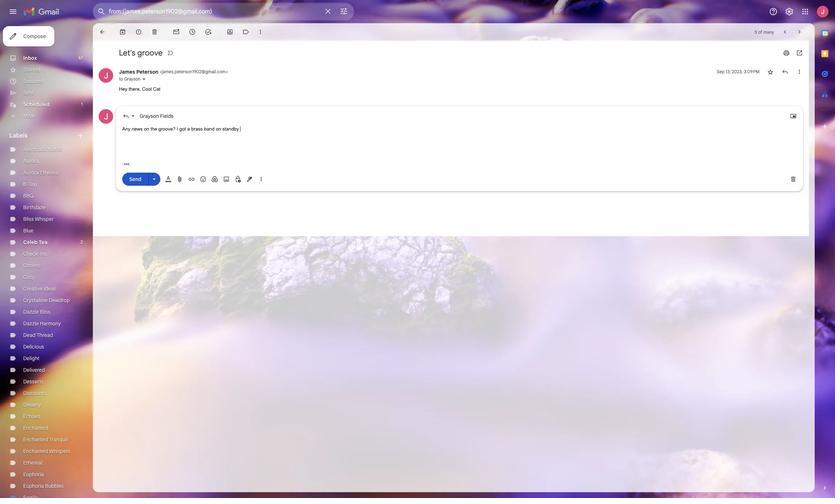 Task type: locate. For each thing, give the bounding box(es) containing it.
type of response image
[[122, 112, 130, 120]]

3 enchanted from the top
[[23, 448, 48, 455]]

bliss down crystalline dewdrop link
[[40, 309, 50, 316]]

tab list
[[816, 23, 836, 472]]

there,
[[129, 86, 141, 92]]

enchanted for enchanted link
[[23, 425, 48, 432]]

gmail image
[[23, 4, 63, 19]]

5 of many
[[755, 29, 775, 35]]

1 vertical spatial grayson
[[140, 113, 159, 119]]

Message Body text field
[[122, 125, 798, 156]]

james.peterson1902@gmail.com
[[162, 69, 226, 74]]

support image
[[770, 7, 778, 16]]

1 horizontal spatial on
[[216, 126, 221, 132]]

grayson up the
[[140, 113, 159, 119]]

2
[[80, 240, 83, 245]]

insert files using drive image
[[211, 176, 219, 183]]

aurora for the aurora link
[[23, 158, 39, 164]]

dazzle for dazzle harmony
[[23, 321, 39, 327]]

enchanted for enchanted tranquil
[[23, 437, 48, 443]]

insert link ‪(⌘k)‬ image
[[188, 176, 195, 183]]

ins
[[40, 251, 47, 257]]

1 vertical spatial enchanted
[[23, 437, 48, 443]]

snoozed
[[23, 78, 43, 85]]

euphoria down euphoria link
[[23, 483, 44, 490]]

older image
[[797, 28, 804, 36]]

band
[[204, 126, 215, 132]]

1 vertical spatial aurora
[[23, 170, 39, 176]]

0 vertical spatial bliss
[[23, 216, 34, 223]]

discounts link
[[23, 390, 46, 397]]

echoes link
[[23, 414, 40, 420]]

bliss up the blue link
[[23, 216, 34, 223]]

2 on from the left
[[216, 126, 221, 132]]

more image
[[257, 28, 264, 36]]

0 horizontal spatial on
[[144, 126, 149, 132]]

the
[[151, 126, 157, 132]]

bliss whisper
[[23, 216, 54, 223]]

1 vertical spatial ethereal
[[23, 460, 42, 467]]

delicious link
[[23, 344, 44, 350]]

enchanted
[[23, 425, 48, 432], [23, 437, 48, 443], [23, 448, 48, 455]]

show details image
[[142, 77, 146, 81]]

1 enchanted from the top
[[23, 425, 48, 432]]

enchanted tranquil
[[23, 437, 67, 443]]

aurora down the aurora link
[[23, 170, 39, 176]]

0 vertical spatial aurora
[[23, 158, 39, 164]]

main menu image
[[9, 7, 17, 16]]

enchanted down enchanted link
[[23, 437, 48, 443]]

many
[[764, 29, 775, 35]]

and
[[38, 146, 47, 153]]

cozy link
[[23, 274, 35, 281]]

tranquil
[[49, 437, 67, 443]]

grayson down the james
[[124, 76, 141, 82]]

on right band
[[216, 126, 221, 132]]

enchanted whispers
[[23, 448, 70, 455]]

more
[[23, 113, 35, 119]]

0 vertical spatial enchanted
[[23, 425, 48, 432]]

starred
[[23, 66, 40, 73]]

0 vertical spatial dazzle
[[23, 309, 39, 316]]

2 euphoria from the top
[[23, 483, 44, 490]]

insert photo image
[[223, 176, 230, 183]]

labels heading
[[9, 132, 77, 139]]

creative
[[23, 286, 43, 292]]

None search field
[[93, 3, 354, 20]]

harmony
[[40, 321, 61, 327]]

day
[[29, 181, 38, 188]]

echoes
[[23, 414, 40, 420]]

notifs
[[48, 146, 62, 153]]

enchanted down the echoes link
[[23, 425, 48, 432]]

2 enchanted from the top
[[23, 437, 48, 443]]

brass
[[191, 126, 203, 132]]

dazzle bliss
[[23, 309, 50, 316]]

1 vertical spatial bliss
[[40, 309, 50, 316]]

got
[[180, 126, 186, 132]]

0 vertical spatial euphoria
[[23, 472, 44, 478]]

b-day
[[23, 181, 38, 188]]

euphoria down ethereal link
[[23, 472, 44, 478]]

bubbles
[[45, 483, 64, 490]]

dreamy link
[[23, 402, 41, 408]]

hey
[[119, 86, 127, 92]]

2 vertical spatial enchanted
[[23, 448, 48, 455]]

crystalline
[[23, 297, 48, 304]]

james peterson cell
[[119, 69, 228, 75]]

move to inbox image
[[227, 28, 234, 36]]

1 euphoria from the top
[[23, 472, 44, 478]]

advanced search options image
[[337, 4, 351, 19]]

let's
[[119, 48, 136, 58]]

check-
[[23, 251, 40, 257]]

2 aurora from the top
[[23, 170, 39, 176]]

1 on from the left
[[144, 126, 149, 132]]

on left the
[[144, 126, 149, 132]]

i
[[177, 126, 178, 132]]

compose
[[23, 33, 46, 40]]

grayson fields
[[140, 113, 174, 119]]

bliss
[[23, 216, 34, 223], [40, 309, 50, 316]]

aurora down alerts
[[23, 158, 39, 164]]

back to search results image
[[99, 28, 106, 36]]

dazzle down crystalline
[[23, 309, 39, 316]]

delight link
[[23, 355, 40, 362]]

add to tasks image
[[205, 28, 212, 36]]

groove?
[[159, 126, 176, 132]]

dazzle
[[23, 309, 39, 316], [23, 321, 39, 327]]

euphoria bubbles link
[[23, 483, 64, 490]]

enchanted up ethereal link
[[23, 448, 48, 455]]

birthdaze
[[23, 204, 46, 211]]

euphoria bubbles
[[23, 483, 64, 490]]

b-day link
[[23, 181, 38, 188]]

discounts
[[23, 390, 46, 397]]

1 vertical spatial euphoria
[[23, 483, 44, 490]]

birthdaze link
[[23, 204, 46, 211]]

send button
[[122, 173, 149, 186]]

1 dazzle from the top
[[23, 309, 39, 316]]

1 horizontal spatial bliss
[[40, 309, 50, 316]]

ethereal
[[40, 170, 59, 176], [23, 460, 42, 467]]

aurora
[[23, 158, 39, 164], [23, 170, 39, 176]]

1 aurora from the top
[[23, 158, 39, 164]]

any news on the groove? i got a brass band on standby
[[122, 126, 240, 132]]

attach files image
[[176, 176, 184, 183]]

check-ins link
[[23, 251, 47, 257]]

b-
[[23, 181, 29, 188]]

archive image
[[119, 28, 126, 36]]

blue link
[[23, 228, 33, 234]]

creative ideas link
[[23, 286, 56, 292]]

dazzle for dazzle bliss
[[23, 309, 39, 316]]

dazzle up dead
[[23, 321, 39, 327]]

insert signature image
[[246, 176, 253, 183]]

aurora ethereal
[[23, 170, 59, 176]]

news
[[132, 126, 143, 132]]

1 vertical spatial dazzle
[[23, 321, 39, 327]]

let's groove
[[119, 48, 163, 58]]

2 dazzle from the top
[[23, 321, 39, 327]]

celeb tea link
[[23, 239, 48, 246]]



Task type: describe. For each thing, give the bounding box(es) containing it.
0 vertical spatial grayson
[[124, 76, 141, 82]]

3:09 pm
[[745, 69, 760, 74]]

dead thread link
[[23, 332, 53, 339]]

bbq link
[[23, 193, 34, 199]]

13,
[[726, 69, 731, 74]]

scheduled link
[[23, 101, 50, 108]]

thread
[[37, 332, 53, 339]]

delight
[[23, 355, 40, 362]]

any
[[122, 126, 130, 132]]

dead thread
[[23, 332, 53, 339]]

more options image
[[259, 176, 264, 183]]

desserts
[[23, 379, 44, 385]]

whispers
[[49, 448, 70, 455]]

to
[[119, 76, 123, 82]]

euphoria link
[[23, 472, 44, 478]]

0 vertical spatial ethereal
[[40, 170, 59, 176]]

toggle confidential mode image
[[235, 176, 242, 183]]

<
[[160, 69, 162, 74]]

report spam image
[[135, 28, 142, 36]]

dead
[[23, 332, 35, 339]]

dewdrop
[[49, 297, 70, 304]]

of
[[759, 29, 763, 35]]

show trimmed content image
[[122, 162, 131, 166]]

fields
[[160, 113, 174, 119]]

scheduled
[[23, 101, 50, 108]]

to grayson
[[119, 76, 141, 82]]

1
[[81, 102, 83, 107]]

inbox link
[[23, 55, 37, 61]]

bbq
[[23, 193, 34, 199]]

alerts
[[23, 146, 37, 153]]

delete image
[[151, 28, 158, 36]]

snooze image
[[189, 28, 196, 36]]

sep 13, 2023, 3:09 pm cell
[[718, 68, 760, 76]]

Not starred checkbox
[[768, 68, 775, 76]]

cool
[[142, 86, 152, 92]]

ideas
[[44, 286, 56, 292]]

inbox
[[23, 55, 37, 61]]

crystalline dewdrop link
[[23, 297, 70, 304]]

clear search image
[[321, 4, 336, 19]]

61
[[79, 55, 83, 61]]

celeb
[[23, 239, 38, 246]]

Search mail text field
[[109, 8, 320, 15]]

celeb tea
[[23, 239, 48, 246]]

chores link
[[23, 263, 40, 269]]

bliss whisper link
[[23, 216, 54, 223]]

enchanted whispers link
[[23, 448, 70, 455]]

desserts link
[[23, 379, 44, 385]]

cat
[[153, 86, 161, 92]]

0 horizontal spatial bliss
[[23, 216, 34, 223]]

snoozed link
[[23, 78, 43, 85]]

hey there, cool cat
[[119, 86, 161, 92]]

delicious
[[23, 344, 44, 350]]

a
[[187, 126, 190, 132]]

2023,
[[733, 69, 743, 74]]

labels navigation
[[0, 23, 93, 499]]

send
[[129, 176, 142, 183]]

sent link
[[23, 90, 34, 96]]

discard draft ‪(⌘⇧d)‬ image
[[790, 176, 798, 183]]

search mail image
[[95, 5, 108, 18]]

creative ideas
[[23, 286, 56, 292]]

euphoria for euphoria bubbles
[[23, 483, 44, 490]]

newer image
[[782, 28, 789, 36]]

>
[[226, 69, 228, 74]]

aurora link
[[23, 158, 39, 164]]

not starred image
[[768, 68, 775, 76]]

5
[[755, 29, 758, 35]]

enchanted for enchanted whispers
[[23, 448, 48, 455]]

aurora for aurora ethereal
[[23, 170, 39, 176]]

james
[[119, 69, 135, 75]]

euphoria for euphoria link
[[23, 472, 44, 478]]

labels image
[[243, 28, 250, 36]]

peterson
[[137, 69, 159, 75]]

more send options image
[[151, 176, 158, 183]]

settings image
[[786, 7, 794, 16]]

ethereal link
[[23, 460, 42, 467]]

alerts and notifs
[[23, 146, 62, 153]]

dazzle bliss link
[[23, 309, 50, 316]]

insert emoji ‪(⌘⇧2)‬ image
[[200, 176, 207, 183]]

crystalline dewdrop
[[23, 297, 70, 304]]

more button
[[0, 110, 87, 122]]

sep 13, 2023, 3:09 pm
[[718, 69, 760, 74]]

check-ins
[[23, 251, 47, 257]]

chores
[[23, 263, 40, 269]]

delivered
[[23, 367, 45, 374]]

labels
[[9, 132, 27, 139]]

compose button
[[3, 26, 55, 46]]

delivered link
[[23, 367, 45, 374]]

enchanted tranquil link
[[23, 437, 67, 443]]

whisper
[[35, 216, 54, 223]]

james peterson < james.peterson1902@gmail.com >
[[119, 69, 228, 75]]

starred link
[[23, 66, 40, 73]]

dazzle harmony link
[[23, 321, 61, 327]]



Task type: vqa. For each thing, say whether or not it's contained in the screenshot.
Labels heading
yes



